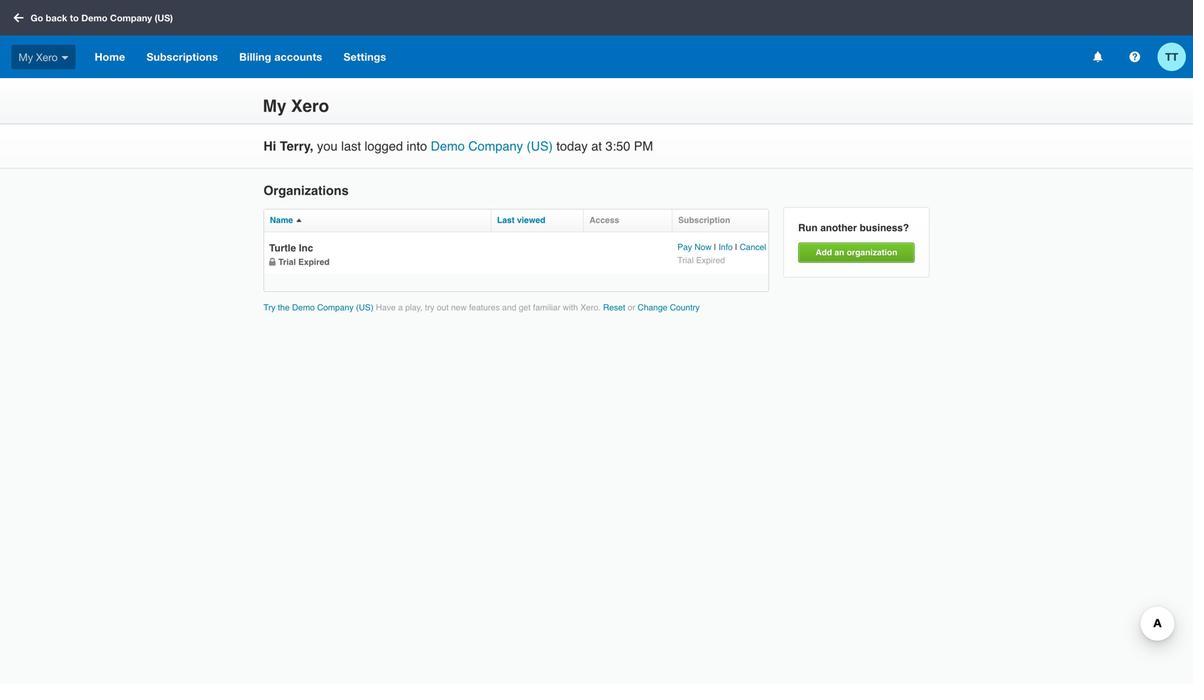 Task type: describe. For each thing, give the bounding box(es) containing it.
a
[[398, 303, 403, 313]]

2 vertical spatial (us)
[[356, 303, 374, 313]]

2 horizontal spatial (us)
[[527, 139, 553, 153]]

go back to demo company (us) link
[[9, 5, 182, 30]]

features
[[469, 303, 500, 313]]

an
[[835, 248, 845, 258]]

and
[[502, 303, 517, 313]]

run another business?
[[799, 222, 910, 233]]

change country link
[[638, 303, 700, 313]]

back
[[46, 12, 67, 23]]

have
[[376, 303, 396, 313]]

xero inside my xero popup button
[[36, 51, 58, 63]]

play,
[[405, 303, 423, 313]]

banner containing home
[[0, 0, 1194, 78]]

the
[[278, 303, 290, 313]]

out
[[437, 303, 449, 313]]

subscriptions
[[147, 50, 218, 63]]

change
[[638, 303, 668, 313]]

terry,
[[280, 139, 314, 153]]

try
[[264, 303, 276, 313]]

at
[[592, 139, 602, 153]]

pay now | info | cancel trial expired
[[678, 242, 767, 265]]

1 vertical spatial my
[[263, 96, 287, 116]]

turtle
[[269, 242, 296, 254]]

expired inside pay now | info | cancel trial expired
[[697, 256, 725, 265]]

familiar
[[533, 303, 561, 313]]

xero.
[[581, 303, 601, 313]]

tt button
[[1158, 36, 1194, 78]]

access
[[590, 215, 620, 225]]

accounts
[[275, 50, 322, 63]]

demo inside go back to demo company (us) link
[[81, 12, 108, 23]]

subscription
[[679, 215, 731, 225]]

now
[[695, 242, 712, 252]]

info
[[719, 242, 733, 252]]

business?
[[860, 222, 910, 233]]

1 horizontal spatial xero
[[291, 96, 329, 116]]

new
[[451, 303, 467, 313]]

svg image inside my xero popup button
[[61, 56, 68, 60]]

2 horizontal spatial demo
[[431, 139, 465, 153]]

last viewed
[[497, 215, 546, 225]]

my xero button
[[0, 36, 84, 78]]

or
[[628, 303, 636, 313]]

inc
[[299, 242, 313, 254]]

svg image inside go back to demo company (us) link
[[14, 13, 23, 22]]

turtle inc trial expired
[[269, 242, 330, 267]]

country
[[670, 303, 700, 313]]



Task type: locate. For each thing, give the bounding box(es) containing it.
xero down back
[[36, 51, 58, 63]]

0 vertical spatial (us)
[[155, 12, 173, 23]]

demo
[[81, 12, 108, 23], [431, 139, 465, 153], [292, 303, 315, 313]]

try
[[425, 303, 435, 313]]

0 vertical spatial my
[[18, 51, 33, 63]]

banner
[[0, 0, 1194, 78]]

trial down the pay
[[678, 256, 694, 265]]

cancel link
[[740, 242, 767, 252]]

0 horizontal spatial my xero
[[18, 51, 58, 63]]

xero up terry,
[[291, 96, 329, 116]]

| left info
[[714, 242, 717, 252]]

pay now link
[[678, 242, 712, 252]]

last
[[497, 215, 515, 225]]

1 horizontal spatial trial
[[678, 256, 694, 265]]

2 horizontal spatial company
[[469, 139, 523, 153]]

expired down now
[[697, 256, 725, 265]]

settings button
[[333, 36, 397, 78]]

1 horizontal spatial my xero
[[263, 96, 329, 116]]

logged
[[365, 139, 403, 153]]

1 horizontal spatial (us)
[[356, 303, 374, 313]]

(us) left today
[[527, 139, 553, 153]]

0 horizontal spatial xero
[[36, 51, 58, 63]]

subscriptions link
[[136, 36, 229, 78]]

1 horizontal spatial demo
[[292, 303, 315, 313]]

demo right 'the'
[[292, 303, 315, 313]]

svg image down back
[[61, 56, 68, 60]]

to
[[70, 12, 79, 23]]

add an organization link
[[799, 243, 915, 263]]

try the demo company (us) link
[[264, 303, 376, 313]]

0 horizontal spatial trial
[[279, 257, 296, 267]]

get
[[519, 303, 531, 313]]

(us)
[[155, 12, 173, 23], [527, 139, 553, 153], [356, 303, 374, 313]]

add
[[816, 248, 833, 258]]

svg image left svg image
[[1094, 52, 1103, 62]]

0 vertical spatial xero
[[36, 51, 58, 63]]

run
[[799, 222, 818, 233]]

company
[[110, 12, 152, 23], [469, 139, 523, 153], [317, 303, 354, 313]]

reset link
[[603, 303, 626, 313]]

cancel
[[740, 242, 767, 252]]

1 vertical spatial xero
[[291, 96, 329, 116]]

my inside popup button
[[18, 51, 33, 63]]

1 vertical spatial (us)
[[527, 139, 553, 153]]

my xero up terry,
[[263, 96, 329, 116]]

trial inside pay now | info | cancel trial expired
[[678, 256, 694, 265]]

demo right 'into'
[[431, 139, 465, 153]]

info link
[[719, 242, 733, 252]]

svg image
[[14, 13, 23, 22], [1094, 52, 1103, 62], [61, 56, 68, 60]]

demo right to
[[81, 12, 108, 23]]

2 horizontal spatial svg image
[[1094, 52, 1103, 62]]

1 horizontal spatial company
[[317, 303, 354, 313]]

name link
[[270, 215, 293, 225]]

0 vertical spatial demo
[[81, 12, 108, 23]]

my xero inside popup button
[[18, 51, 58, 63]]

trial down turtle
[[279, 257, 296, 267]]

add an organization
[[816, 248, 898, 258]]

organizations
[[264, 183, 349, 198]]

you
[[317, 139, 338, 153]]

tt
[[1166, 50, 1179, 63]]

1 vertical spatial demo
[[431, 139, 465, 153]]

with
[[563, 303, 578, 313]]

reset
[[603, 303, 626, 313]]

1 horizontal spatial |
[[736, 242, 738, 252]]

1 horizontal spatial svg image
[[61, 56, 68, 60]]

go back to demo company (us)
[[31, 12, 173, 23]]

0 horizontal spatial my
[[18, 51, 33, 63]]

(us) up the subscriptions
[[155, 12, 173, 23]]

2 | from the left
[[736, 242, 738, 252]]

0 vertical spatial company
[[110, 12, 152, 23]]

1 horizontal spatial expired
[[697, 256, 725, 265]]

expired
[[697, 256, 725, 265], [298, 257, 330, 267]]

1 | from the left
[[714, 242, 717, 252]]

(us) left have
[[356, 303, 374, 313]]

1 vertical spatial company
[[469, 139, 523, 153]]

xero
[[36, 51, 58, 63], [291, 96, 329, 116]]

trial inside turtle inc trial expired
[[279, 257, 296, 267]]

my xero down go
[[18, 51, 58, 63]]

settings
[[344, 50, 386, 63]]

my
[[18, 51, 33, 63], [263, 96, 287, 116]]

go
[[31, 12, 43, 23]]

0 horizontal spatial expired
[[298, 257, 330, 267]]

| right info
[[736, 242, 738, 252]]

0 horizontal spatial company
[[110, 12, 152, 23]]

svg image left go
[[14, 13, 23, 22]]

try the demo company (us) have a play, try out new features and get familiar with xero. reset or change country
[[264, 303, 700, 313]]

0 vertical spatial my xero
[[18, 51, 58, 63]]

0 horizontal spatial (us)
[[155, 12, 173, 23]]

name
[[270, 215, 293, 225]]

1 vertical spatial my xero
[[263, 96, 329, 116]]

my down go
[[18, 51, 33, 63]]

viewed
[[517, 215, 546, 225]]

0 horizontal spatial svg image
[[14, 13, 23, 22]]

expired inside turtle inc trial expired
[[298, 257, 330, 267]]

into
[[407, 139, 427, 153]]

trial
[[678, 256, 694, 265], [279, 257, 296, 267]]

last viewed link
[[497, 215, 546, 225]]

my up hi
[[263, 96, 287, 116]]

0 horizontal spatial demo
[[81, 12, 108, 23]]

pm
[[634, 139, 653, 153]]

home link
[[84, 36, 136, 78]]

organization
[[847, 248, 898, 258]]

home
[[95, 50, 125, 63]]

company inside go back to demo company (us) link
[[110, 12, 152, 23]]

pay
[[678, 242, 693, 252]]

billing accounts
[[239, 50, 322, 63]]

2 vertical spatial company
[[317, 303, 354, 313]]

(us) inside banner
[[155, 12, 173, 23]]

billing accounts link
[[229, 36, 333, 78]]

|
[[714, 242, 717, 252], [736, 242, 738, 252]]

today
[[557, 139, 588, 153]]

another
[[821, 222, 857, 233]]

demo company (us) link
[[431, 139, 553, 153]]

last
[[341, 139, 361, 153]]

expired down inc
[[298, 257, 330, 267]]

0 horizontal spatial |
[[714, 242, 717, 252]]

svg image
[[1130, 52, 1141, 62]]

1 horizontal spatial my
[[263, 96, 287, 116]]

billing
[[239, 50, 271, 63]]

2 vertical spatial demo
[[292, 303, 315, 313]]

3:50
[[606, 139, 631, 153]]

hi
[[264, 139, 276, 153]]

my xero
[[18, 51, 58, 63], [263, 96, 329, 116]]

hi terry, you last logged into demo company (us) today at 3:50 pm
[[264, 139, 653, 153]]



Task type: vqa. For each thing, say whether or not it's contained in the screenshot.
first text field at the left
no



